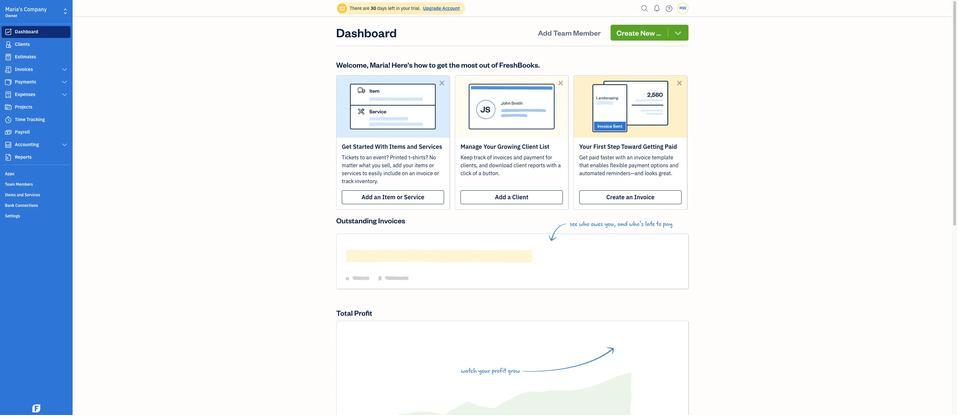 Task type: locate. For each thing, give the bounding box(es) containing it.
1 horizontal spatial your
[[580, 143, 592, 151]]

payments link
[[2, 76, 71, 88]]

2 horizontal spatial dismiss image
[[676, 79, 684, 87]]

with up flexible
[[616, 154, 626, 161]]

flexible
[[610, 162, 628, 169]]

invoice image
[[4, 66, 12, 73]]

get
[[342, 143, 352, 151], [580, 154, 588, 161]]

an
[[366, 154, 372, 161], [627, 154, 633, 161], [409, 170, 415, 177], [374, 193, 381, 201], [626, 193, 633, 201]]

1 horizontal spatial payment
[[629, 162, 650, 169]]

your up paid
[[580, 143, 592, 151]]

for
[[546, 154, 553, 161]]

0 horizontal spatial with
[[547, 162, 557, 169]]

and up the t-
[[407, 143, 418, 151]]

track right keep
[[474, 154, 486, 161]]

0 vertical spatial with
[[616, 154, 626, 161]]

1 horizontal spatial invoice
[[634, 154, 651, 161]]

what
[[359, 162, 371, 169]]

1 vertical spatial track
[[342, 178, 354, 185]]

and right you,
[[618, 220, 628, 228]]

services up bank connections 'link'
[[25, 192, 40, 197]]

team down apps
[[5, 182, 15, 187]]

3 chevron large down image from the top
[[62, 92, 68, 97]]

an down toward
[[627, 154, 633, 161]]

are
[[363, 5, 370, 11]]

payments
[[15, 79, 36, 85]]

1 horizontal spatial services
[[419, 143, 442, 151]]

of right click
[[473, 170, 478, 177]]

your left profit
[[479, 367, 490, 375]]

1 vertical spatial chevron large down image
[[62, 80, 68, 85]]

0 horizontal spatial services
[[25, 192, 40, 197]]

your right in
[[401, 5, 410, 11]]

0 vertical spatial or
[[429, 162, 434, 169]]

getting
[[643, 143, 664, 151]]

inventory.
[[355, 178, 379, 185]]

get
[[437, 60, 448, 69]]

1 vertical spatial services
[[25, 192, 40, 197]]

of left invoices
[[487, 154, 492, 161]]

0 vertical spatial team
[[553, 28, 572, 37]]

create
[[617, 28, 639, 37], [607, 193, 625, 201]]

0 vertical spatial items
[[389, 143, 406, 151]]

your down the t-
[[403, 162, 414, 169]]

30
[[371, 5, 376, 11]]

bank
[[5, 203, 14, 208]]

1 vertical spatial invoices
[[378, 216, 405, 225]]

1 horizontal spatial add
[[495, 193, 506, 201]]

chevron large down image inside invoices link
[[62, 67, 68, 72]]

create new …
[[617, 28, 661, 37]]

create down reminders—and
[[607, 193, 625, 201]]

items up the "printed"
[[389, 143, 406, 151]]

chevron large down image for payments
[[62, 80, 68, 85]]

1 vertical spatial payment
[[629, 162, 650, 169]]

0 horizontal spatial add
[[362, 193, 373, 201]]

items and services
[[5, 192, 40, 197]]

0 horizontal spatial dashboard
[[15, 29, 38, 35]]

0 vertical spatial your
[[401, 5, 410, 11]]

1 vertical spatial team
[[5, 182, 15, 187]]

you,
[[605, 220, 616, 228]]

0 vertical spatial of
[[492, 60, 498, 69]]

track down services
[[342, 178, 354, 185]]

to up what
[[360, 154, 365, 161]]

0 vertical spatial a
[[558, 162, 561, 169]]

0 horizontal spatial invoice
[[416, 170, 433, 177]]

tracking
[[27, 117, 45, 122]]

account
[[442, 5, 460, 11]]

chevrondown image
[[674, 28, 683, 37]]

0 horizontal spatial get
[[342, 143, 352, 151]]

0 horizontal spatial track
[[342, 178, 354, 185]]

0 vertical spatial track
[[474, 154, 486, 161]]

0 horizontal spatial items
[[5, 192, 16, 197]]

estimates link
[[2, 51, 71, 63]]

client image
[[4, 41, 12, 48]]

welcome,
[[336, 60, 369, 69]]

dismiss image
[[438, 79, 446, 87], [557, 79, 565, 87], [676, 79, 684, 87]]

expenses
[[15, 91, 35, 97]]

profit
[[354, 308, 372, 318]]

to left get
[[429, 60, 436, 69]]

who
[[579, 220, 590, 228]]

search image
[[640, 3, 650, 13]]

2 dismiss image from the left
[[557, 79, 565, 87]]

0 vertical spatial services
[[419, 143, 442, 151]]

add for add team member
[[538, 28, 552, 37]]

manage your growing client list
[[461, 143, 550, 151]]

0 vertical spatial create
[[617, 28, 639, 37]]

team
[[553, 28, 572, 37], [5, 182, 15, 187]]

2 vertical spatial your
[[479, 367, 490, 375]]

add
[[538, 28, 552, 37], [362, 193, 373, 201], [495, 193, 506, 201]]

create an invoice
[[607, 193, 655, 201]]

maria's company owner
[[5, 6, 47, 18]]

create inside create new … dropdown button
[[617, 28, 639, 37]]

chevron large down image
[[62, 67, 68, 72], [62, 80, 68, 85], [62, 92, 68, 97]]

2 vertical spatial a
[[508, 193, 511, 201]]

get started with items and services
[[342, 143, 442, 151]]

team left member
[[553, 28, 572, 37]]

a right reports
[[558, 162, 561, 169]]

chevron large down image up expenses link
[[62, 80, 68, 85]]

dashboard link
[[2, 26, 71, 38]]

team inside add team member button
[[553, 28, 572, 37]]

chevron large down image inside payments link
[[62, 80, 68, 85]]

owner
[[5, 13, 17, 18]]

and up great.
[[670, 162, 679, 169]]

1 vertical spatial with
[[547, 162, 557, 169]]

1 vertical spatial your
[[403, 162, 414, 169]]

payment up reports
[[524, 154, 545, 161]]

here's
[[392, 60, 413, 69]]

a down keep track of invoices and payment for clients, and download client reports with a click of a button.
[[508, 193, 511, 201]]

1 vertical spatial client
[[512, 193, 529, 201]]

and up button. at the top
[[479, 162, 488, 169]]

1 vertical spatial get
[[580, 154, 588, 161]]

service
[[404, 193, 425, 201]]

1 chevron large down image from the top
[[62, 67, 68, 72]]

in
[[396, 5, 400, 11]]

items up bank
[[5, 192, 16, 197]]

click
[[461, 170, 472, 177]]

accounting
[[15, 142, 39, 148]]

download
[[489, 162, 513, 169]]

reports
[[528, 162, 545, 169]]

0 vertical spatial invoices
[[15, 66, 33, 72]]

payment up looks
[[629, 162, 650, 169]]

how
[[414, 60, 428, 69]]

paid
[[665, 143, 677, 151]]

2 chevron large down image from the top
[[62, 80, 68, 85]]

0 vertical spatial payment
[[524, 154, 545, 161]]

and inside main element
[[17, 192, 24, 197]]

0 vertical spatial chevron large down image
[[62, 67, 68, 72]]

2 vertical spatial chevron large down image
[[62, 92, 68, 97]]

1 vertical spatial items
[[5, 192, 16, 197]]

0 horizontal spatial team
[[5, 182, 15, 187]]

of right out
[[492, 60, 498, 69]]

an right on
[[409, 170, 415, 177]]

services up no
[[419, 143, 442, 151]]

who's
[[629, 220, 644, 228]]

track
[[474, 154, 486, 161], [342, 178, 354, 185]]

chevron large down image
[[62, 142, 68, 148]]

and down the team members
[[17, 192, 24, 197]]

get inside get paid faster with an invoice template that enables flexible payment options and automated reminders—and looks great.
[[580, 154, 588, 161]]

team inside team members link
[[5, 182, 15, 187]]

2 horizontal spatial add
[[538, 28, 552, 37]]

profit
[[492, 367, 507, 375]]

looks
[[645, 170, 658, 177]]

3 dismiss image from the left
[[676, 79, 684, 87]]

an left invoice
[[626, 193, 633, 201]]

owes
[[591, 220, 603, 228]]

easily
[[369, 170, 382, 177]]

invoices up payments
[[15, 66, 33, 72]]

with
[[616, 154, 626, 161], [547, 162, 557, 169]]

invoices link
[[2, 64, 71, 76]]

projects link
[[2, 101, 71, 113]]

get for get paid faster with an invoice template that enables flexible payment options and automated reminders—and looks great.
[[580, 154, 588, 161]]

create left new
[[617, 28, 639, 37]]

get up tickets
[[342, 143, 352, 151]]

get up 'that'
[[580, 154, 588, 161]]

watch
[[461, 367, 477, 375]]

welcome, maria! here's how to get the most out of freshbooks.
[[336, 60, 540, 69]]

most
[[461, 60, 478, 69]]

add an item or service
[[362, 193, 425, 201]]

invoice down items
[[416, 170, 433, 177]]

services
[[342, 170, 361, 177]]

items
[[389, 143, 406, 151], [5, 192, 16, 197]]

your
[[484, 143, 496, 151], [580, 143, 592, 151]]

1 vertical spatial create
[[607, 193, 625, 201]]

0 vertical spatial invoice
[[634, 154, 651, 161]]

2 vertical spatial of
[[473, 170, 478, 177]]

0 horizontal spatial dismiss image
[[438, 79, 446, 87]]

your up invoices
[[484, 143, 496, 151]]

0 horizontal spatial your
[[484, 143, 496, 151]]

1 vertical spatial invoice
[[416, 170, 433, 177]]

started
[[353, 143, 374, 151]]

time tracking link
[[2, 114, 71, 126]]

invoice down toward
[[634, 154, 651, 161]]

projects
[[15, 104, 32, 110]]

1 horizontal spatial with
[[616, 154, 626, 161]]

team members
[[5, 182, 33, 187]]

dashboard up clients
[[15, 29, 38, 35]]

1 horizontal spatial dismiss image
[[557, 79, 565, 87]]

dismiss image for your first step toward getting paid
[[676, 79, 684, 87]]

pay
[[663, 220, 673, 228]]

payment image
[[4, 79, 12, 85]]

get paid faster with an invoice template that enables flexible payment options and automated reminders—and looks great.
[[580, 154, 679, 177]]

invoice inside get paid faster with an invoice template that enables flexible payment options and automated reminders—and looks great.
[[634, 154, 651, 161]]

chevron large down image for expenses
[[62, 92, 68, 97]]

client left list
[[522, 143, 538, 151]]

0 vertical spatial get
[[342, 143, 352, 151]]

1 horizontal spatial track
[[474, 154, 486, 161]]

dashboard down are
[[336, 25, 397, 40]]

a left button. at the top
[[479, 170, 482, 177]]

expenses link
[[2, 89, 71, 101]]

invoices down add an item or service link
[[378, 216, 405, 225]]

shirts?
[[413, 154, 428, 161]]

1 horizontal spatial items
[[389, 143, 406, 151]]

client down client
[[512, 193, 529, 201]]

on
[[402, 170, 408, 177]]

payroll
[[15, 129, 30, 135]]

1 horizontal spatial get
[[580, 154, 588, 161]]

add inside button
[[538, 28, 552, 37]]

with down for
[[547, 162, 557, 169]]

0 horizontal spatial invoices
[[15, 66, 33, 72]]

create inside 'create an invoice' link
[[607, 193, 625, 201]]

1 horizontal spatial team
[[553, 28, 572, 37]]

to left pay
[[657, 220, 662, 228]]

add an item or service link
[[342, 190, 444, 204]]

apps link
[[2, 169, 71, 179]]

timer image
[[4, 117, 12, 123]]

1 your from the left
[[484, 143, 496, 151]]

chevron large down image down payments link
[[62, 92, 68, 97]]

automated
[[580, 170, 605, 177]]

mw button
[[678, 3, 689, 14]]

member
[[573, 28, 601, 37]]

freshbooks.
[[499, 60, 540, 69]]

company
[[24, 6, 47, 13]]

dashboard image
[[4, 29, 12, 35]]

2 horizontal spatial a
[[558, 162, 561, 169]]

client
[[522, 143, 538, 151], [512, 193, 529, 201]]

1 vertical spatial of
[[487, 154, 492, 161]]

chevron large down image up payments link
[[62, 67, 68, 72]]

an up what
[[366, 154, 372, 161]]

1 horizontal spatial invoices
[[378, 216, 405, 225]]

0 horizontal spatial payment
[[524, 154, 545, 161]]

1 dismiss image from the left
[[438, 79, 446, 87]]

1 vertical spatial a
[[479, 170, 482, 177]]



Task type: describe. For each thing, give the bounding box(es) containing it.
paid
[[589, 154, 600, 161]]

trial.
[[411, 5, 421, 11]]

create for create an invoice
[[607, 193, 625, 201]]

an inside get paid faster with an invoice template that enables flexible payment options and automated reminders—and looks great.
[[627, 154, 633, 161]]

maria!
[[370, 60, 390, 69]]

clients,
[[461, 162, 478, 169]]

items inside main element
[[5, 192, 16, 197]]

t-
[[409, 154, 413, 161]]

connections
[[15, 203, 38, 208]]

with
[[375, 143, 388, 151]]

notifications image
[[652, 2, 662, 15]]

step
[[608, 143, 620, 151]]

main element
[[0, 0, 89, 415]]

invoice inside tickets to an event? printed t-shirts? no matter what you sell, add your items or services to easily include on an invoice or track inventory.
[[416, 170, 433, 177]]

bank connections link
[[2, 200, 71, 210]]

you
[[372, 162, 381, 169]]

keep
[[461, 154, 473, 161]]

toward
[[622, 143, 642, 151]]

payroll link
[[2, 126, 71, 138]]

project image
[[4, 104, 12, 111]]

faster
[[601, 154, 615, 161]]

to down what
[[363, 170, 367, 177]]

1 vertical spatial or
[[434, 170, 439, 177]]

crown image
[[339, 5, 346, 12]]

get for get started with items and services
[[342, 143, 352, 151]]

track inside tickets to an event? printed t-shirts? no matter what you sell, add your items or services to easily include on an invoice or track inventory.
[[342, 178, 354, 185]]

mw
[[680, 6, 687, 11]]

the
[[449, 60, 460, 69]]

money image
[[4, 129, 12, 136]]

client
[[514, 162, 527, 169]]

estimate image
[[4, 54, 12, 60]]

that
[[580, 162, 589, 169]]

and inside get paid faster with an invoice template that enables flexible payment options and automated reminders—and looks great.
[[670, 162, 679, 169]]

settings
[[5, 214, 20, 218]]

create for create new …
[[617, 28, 639, 37]]

freshbooks image
[[31, 405, 42, 413]]

2 your from the left
[[580, 143, 592, 151]]

members
[[16, 182, 33, 187]]

team members link
[[2, 179, 71, 189]]

maria's
[[5, 6, 23, 13]]

add team member button
[[532, 25, 607, 41]]

item
[[382, 193, 396, 201]]

reminders—and
[[607, 170, 644, 177]]

create new … button
[[611, 25, 689, 41]]

1 horizontal spatial dashboard
[[336, 25, 397, 40]]

with inside get paid faster with an invoice template that enables flexible payment options and automated reminders—and looks great.
[[616, 154, 626, 161]]

chevron large down image for invoices
[[62, 67, 68, 72]]

upgrade
[[423, 5, 441, 11]]

payment inside keep track of invoices and payment for clients, and download client reports with a click of a button.
[[524, 154, 545, 161]]

invoice
[[634, 193, 655, 201]]

go to help image
[[664, 3, 675, 13]]

dismiss image for manage your growing client list
[[557, 79, 565, 87]]

add a client link
[[461, 190, 563, 204]]

outstanding
[[336, 216, 377, 225]]

clients link
[[2, 39, 71, 50]]

total
[[336, 308, 353, 318]]

services inside main element
[[25, 192, 40, 197]]

0 horizontal spatial a
[[479, 170, 482, 177]]

manage
[[461, 143, 482, 151]]

add for add an item or service
[[362, 193, 373, 201]]

growing
[[498, 143, 521, 151]]

add for add a client
[[495, 193, 506, 201]]

watch your profit grow
[[461, 367, 520, 375]]

1 horizontal spatial a
[[508, 193, 511, 201]]

see who owes you, and who's late to pay
[[570, 220, 673, 228]]

dismiss image for get started with items and services
[[438, 79, 446, 87]]

grow
[[508, 367, 520, 375]]

no
[[430, 154, 436, 161]]

printed
[[390, 154, 407, 161]]

expense image
[[4, 91, 12, 98]]

template
[[652, 154, 674, 161]]

chart image
[[4, 142, 12, 148]]

bank connections
[[5, 203, 38, 208]]

…
[[657, 28, 661, 37]]

dashboard inside dashboard link
[[15, 29, 38, 35]]

report image
[[4, 154, 12, 161]]

reports link
[[2, 151, 71, 163]]

outstanding invoices
[[336, 216, 405, 225]]

and up client
[[514, 154, 523, 161]]

add
[[393, 162, 402, 169]]

time tracking
[[15, 117, 45, 122]]

track inside keep track of invoices and payment for clients, and download client reports with a click of a button.
[[474, 154, 486, 161]]

add a client
[[495, 193, 529, 201]]

create an invoice link
[[580, 190, 682, 204]]

tickets
[[342, 154, 359, 161]]

with inside keep track of invoices and payment for clients, and download client reports with a click of a button.
[[547, 162, 557, 169]]

invoices inside main element
[[15, 66, 33, 72]]

include
[[384, 170, 401, 177]]

out
[[479, 60, 490, 69]]

apps
[[5, 171, 14, 176]]

an left item
[[374, 193, 381, 201]]

keep track of invoices and payment for clients, and download client reports with a click of a button.
[[461, 154, 561, 177]]

matter
[[342, 162, 358, 169]]

there are 30 days left in your trial. upgrade account
[[350, 5, 460, 11]]

there
[[350, 5, 362, 11]]

total profit
[[336, 308, 372, 318]]

0 vertical spatial client
[[522, 143, 538, 151]]

great.
[[659, 170, 673, 177]]

payment inside get paid faster with an invoice template that enables flexible payment options and automated reminders—and looks great.
[[629, 162, 650, 169]]

late
[[645, 220, 655, 228]]

upgrade account link
[[422, 5, 460, 11]]

reports
[[15, 154, 32, 160]]

options
[[651, 162, 669, 169]]

your inside tickets to an event? printed t-shirts? no matter what you sell, add your items or services to easily include on an invoice or track inventory.
[[403, 162, 414, 169]]

2 vertical spatial or
[[397, 193, 403, 201]]

enables
[[590, 162, 609, 169]]

items
[[415, 162, 428, 169]]



Task type: vqa. For each thing, say whether or not it's contained in the screenshot.
Add for Add a Client
yes



